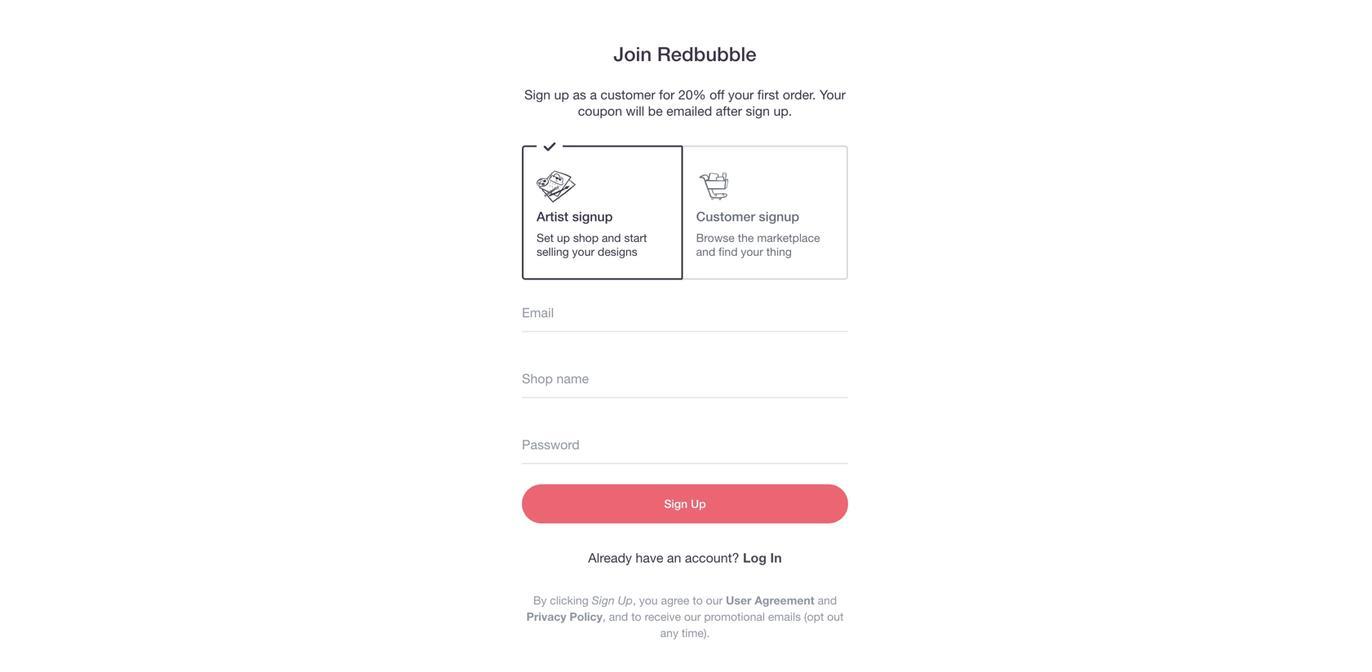 Task type: describe. For each thing, give the bounding box(es) containing it.
your inside customer signup browse the marketplace and find your thing
[[741, 245, 763, 258]]

(opt
[[804, 610, 824, 624]]

out
[[827, 610, 844, 624]]

sign inside 'sign up as a customer for 20% off your first order. your coupon will be emailed after sign up.'
[[524, 87, 550, 102]]

for
[[659, 87, 675, 102]]

account?
[[685, 551, 739, 566]]

log in link
[[743, 550, 782, 566]]

already have an account? log in
[[588, 550, 782, 566]]

privacy
[[526, 610, 566, 624]]

you
[[639, 594, 658, 607]]

will
[[626, 104, 644, 119]]

designs
[[598, 245, 637, 258]]

up.
[[773, 104, 792, 119]]

order.
[[783, 87, 816, 102]]

1 horizontal spatial ,
[[633, 594, 636, 607]]

clicking
[[550, 594, 589, 607]]

privacy policy link
[[526, 610, 603, 624]]

user
[[726, 594, 751, 607]]

and inside artist signup set up shop and start selling your designs
[[602, 231, 621, 245]]

by clicking sign up , you agree to our user agreement and privacy policy , and to receive our promotional emails (opt out any time).
[[526, 594, 844, 640]]

customer signup browse the marketplace and find your thing
[[696, 209, 820, 258]]

browse
[[696, 231, 735, 245]]

find
[[719, 245, 738, 258]]

set
[[537, 231, 554, 245]]

selling
[[537, 245, 569, 258]]

and up out
[[818, 594, 837, 607]]

have
[[636, 551, 663, 566]]

an
[[667, 551, 681, 566]]

join
[[614, 42, 652, 65]]

thing
[[766, 245, 792, 258]]

emailed
[[666, 104, 712, 119]]

time).
[[682, 627, 710, 640]]

by
[[533, 594, 547, 607]]

your
[[820, 87, 846, 102]]

your for signup
[[572, 245, 595, 258]]

up inside 'sign up as a customer for 20% off your first order. your coupon will be emailed after sign up.'
[[554, 87, 569, 102]]

1 horizontal spatial our
[[706, 594, 723, 607]]

agree
[[661, 594, 689, 607]]

sign
[[746, 104, 770, 119]]

signup for artist
[[572, 209, 613, 224]]

0 horizontal spatial ,
[[603, 610, 606, 624]]

in
[[770, 550, 782, 566]]

artist signup set up shop and start selling your designs
[[537, 209, 647, 258]]



Task type: vqa. For each thing, say whether or not it's contained in the screenshot.
signup within Customer signup Browse the marketplace and find your thing
yes



Task type: locate. For each thing, give the bounding box(es) containing it.
and up designs
[[602, 231, 621, 245]]

sign up as a customer for 20% off your first order. your coupon will be emailed after sign up.
[[524, 87, 846, 119]]

policy
[[570, 610, 603, 624]]

None text field
[[522, 359, 848, 398]]

sign left the "up"
[[592, 594, 615, 607]]

up
[[618, 594, 633, 607]]

shop
[[573, 231, 599, 245]]

to right the agree
[[693, 594, 703, 607]]

your for up
[[728, 87, 754, 102]]

any
[[660, 627, 678, 640]]

up inside artist signup set up shop and start selling your designs
[[557, 231, 570, 245]]

sign
[[524, 87, 550, 102], [592, 594, 615, 607]]

coupon
[[578, 104, 622, 119]]

user agreement link
[[726, 594, 814, 607]]

1 vertical spatial to
[[631, 610, 641, 624]]

0 vertical spatial ,
[[633, 594, 636, 607]]

and down browse
[[696, 245, 715, 258]]

be
[[648, 104, 663, 119]]

after
[[716, 104, 742, 119]]

and inside customer signup browse the marketplace and find your thing
[[696, 245, 715, 258]]

our
[[706, 594, 723, 607], [684, 610, 701, 624]]

customer
[[696, 209, 755, 224]]

1 vertical spatial our
[[684, 610, 701, 624]]

and
[[602, 231, 621, 245], [696, 245, 715, 258], [818, 594, 837, 607], [609, 610, 628, 624]]

artist
[[537, 209, 569, 224]]

up left "as"
[[554, 87, 569, 102]]

emails
[[768, 610, 801, 624]]

signup inside artist signup set up shop and start selling your designs
[[572, 209, 613, 224]]

your
[[728, 87, 754, 102], [572, 245, 595, 258], [741, 245, 763, 258]]

0 horizontal spatial sign
[[524, 87, 550, 102]]

our left the user
[[706, 594, 723, 607]]

1 horizontal spatial sign
[[592, 594, 615, 607]]

20%
[[678, 87, 706, 102]]

first
[[757, 87, 779, 102]]

0 horizontal spatial signup
[[572, 209, 613, 224]]

up
[[554, 87, 569, 102], [557, 231, 570, 245]]

1 vertical spatial ,
[[603, 610, 606, 624]]

your inside artist signup set up shop and start selling your designs
[[572, 245, 595, 258]]

1 horizontal spatial to
[[693, 594, 703, 607]]

receive
[[645, 610, 681, 624]]

0 vertical spatial sign
[[524, 87, 550, 102]]

0 horizontal spatial our
[[684, 610, 701, 624]]

signup up shop
[[572, 209, 613, 224]]

promotional
[[704, 610, 765, 624]]

signup up marketplace
[[759, 209, 799, 224]]

off
[[710, 87, 725, 102]]

your inside 'sign up as a customer for 20% off your first order. your coupon will be emailed after sign up.'
[[728, 87, 754, 102]]

sign inside by clicking sign up , you agree to our user agreement and privacy policy , and to receive our promotional emails (opt out any time).
[[592, 594, 615, 607]]

None password field
[[522, 425, 848, 464]]

1 vertical spatial up
[[557, 231, 570, 245]]

log
[[743, 550, 767, 566]]

redbubble
[[657, 42, 756, 65]]

as
[[573, 87, 586, 102]]

agreement
[[755, 594, 814, 607]]

,
[[633, 594, 636, 607], [603, 610, 606, 624]]

your down the
[[741, 245, 763, 258]]

0 vertical spatial to
[[693, 594, 703, 607]]

signup inside customer signup browse the marketplace and find your thing
[[759, 209, 799, 224]]

0 vertical spatial our
[[706, 594, 723, 607]]

already
[[588, 551, 632, 566]]

2 signup from the left
[[759, 209, 799, 224]]

0 vertical spatial up
[[554, 87, 569, 102]]

a
[[590, 87, 597, 102]]

the
[[738, 231, 754, 245]]

signup for customer
[[759, 209, 799, 224]]

1 signup from the left
[[572, 209, 613, 224]]

1 horizontal spatial signup
[[759, 209, 799, 224]]

customer
[[601, 87, 655, 102]]

marketplace
[[757, 231, 820, 245]]

your up after
[[728, 87, 754, 102]]

join redbubble
[[614, 42, 756, 65]]

up up selling in the top left of the page
[[557, 231, 570, 245]]

our up time).
[[684, 610, 701, 624]]

to
[[693, 594, 703, 607], [631, 610, 641, 624]]

and down the "up"
[[609, 610, 628, 624]]

sign left "as"
[[524, 87, 550, 102]]

to down the "up"
[[631, 610, 641, 624]]

1 vertical spatial sign
[[592, 594, 615, 607]]

signup
[[572, 209, 613, 224], [759, 209, 799, 224]]

None email field
[[522, 293, 848, 332]]

start
[[624, 231, 647, 245]]

your down shop
[[572, 245, 595, 258]]

0 horizontal spatial to
[[631, 610, 641, 624]]



